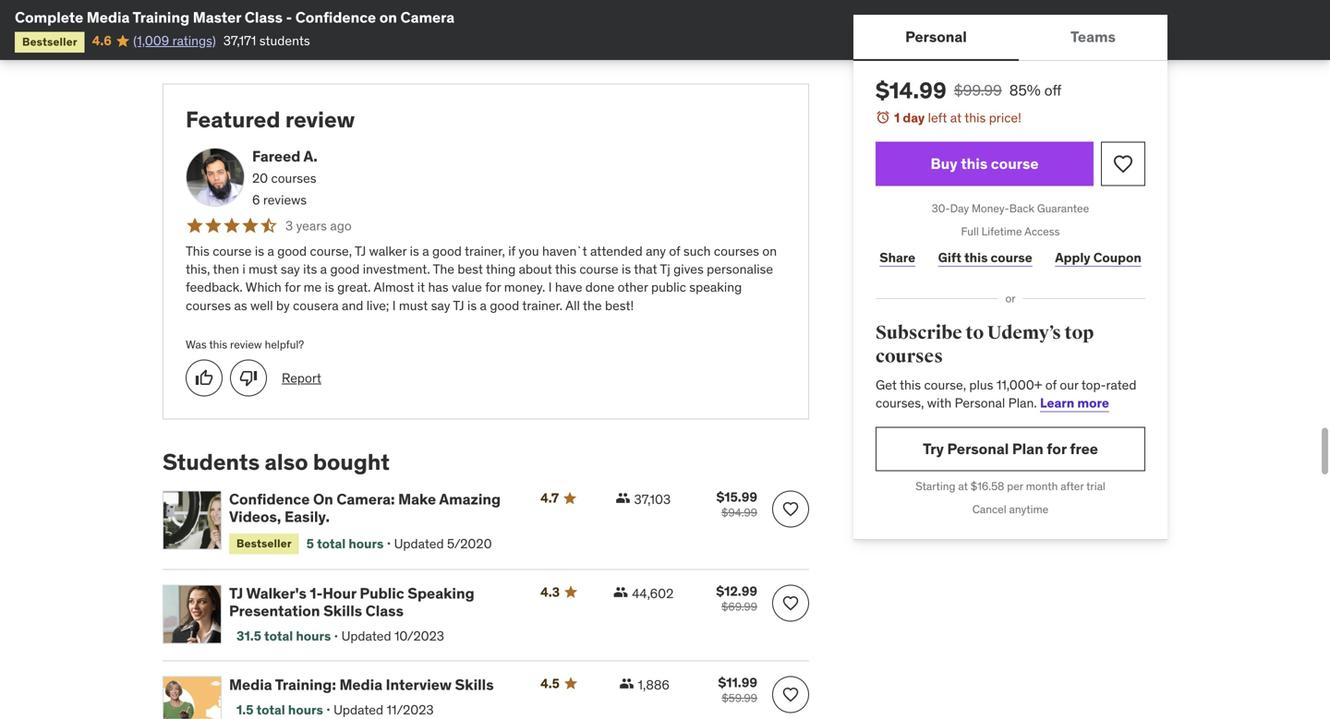 Task type: describe. For each thing, give the bounding box(es) containing it.
a up which
[[267, 243, 274, 260]]

trainer.
[[522, 297, 563, 314]]

camera
[[400, 8, 455, 27]]

coupon
[[1093, 249, 1142, 266]]

cousera
[[293, 297, 339, 314]]

course inside button
[[991, 154, 1039, 173]]

courses down feedback.
[[186, 297, 231, 314]]

our
[[1060, 377, 1079, 393]]

updated 5/2020
[[394, 536, 492, 552]]

personal inside 'button'
[[905, 27, 967, 46]]

5 total hours
[[306, 536, 384, 552]]

confidence on camera: make amazing videos, easily.
[[229, 490, 501, 527]]

at inside starting at $16.58 per month after trial cancel anytime
[[958, 479, 968, 494]]

$94.99
[[721, 506, 757, 520]]

day
[[903, 109, 925, 126]]

5/2020
[[447, 536, 492, 552]]

4.6
[[92, 32, 112, 49]]

years
[[296, 217, 327, 234]]

apply
[[1055, 249, 1091, 266]]

courses up personalise
[[714, 243, 759, 260]]

is up other
[[622, 261, 631, 278]]

courses inside fareed a. 20 courses 6 reviews
[[271, 170, 316, 186]]

20
[[252, 170, 268, 186]]

plus
[[969, 377, 993, 393]]

3 years ago
[[285, 217, 352, 234]]

a down value
[[480, 297, 487, 314]]

is down value
[[467, 297, 477, 314]]

lifetime
[[982, 224, 1022, 239]]

course, inside get this course, plus 11,000+ of our top-rated courses, with personal plan.
[[924, 377, 966, 393]]

31.5 total hours
[[236, 628, 331, 645]]

personal button
[[854, 15, 1019, 59]]

good up its
[[277, 243, 307, 260]]

all
[[565, 297, 580, 314]]

1 vertical spatial say
[[431, 297, 450, 314]]

fareed ahmad image
[[186, 148, 245, 207]]

5
[[306, 536, 314, 552]]

bought
[[313, 449, 390, 476]]

the
[[433, 261, 454, 278]]

trial
[[1086, 479, 1106, 494]]

0 horizontal spatial for
[[285, 279, 300, 296]]

xsmall image
[[228, 28, 243, 43]]

0 horizontal spatial review
[[230, 338, 262, 352]]

1 vertical spatial skills
[[455, 676, 494, 694]]

rated
[[1106, 377, 1137, 393]]

1 horizontal spatial tj
[[355, 243, 366, 260]]

updated 10/2023
[[341, 628, 444, 645]]

2 vertical spatial personal
[[947, 440, 1009, 459]]

almost
[[374, 279, 414, 296]]

0 vertical spatial wishlist image
[[1112, 153, 1134, 175]]

that
[[634, 261, 657, 278]]

course up then
[[213, 243, 252, 260]]

it
[[417, 279, 425, 296]]

best!
[[605, 297, 634, 314]]

fareed
[[252, 147, 301, 166]]

subscribe
[[876, 322, 962, 345]]

anytime
[[1009, 502, 1049, 517]]

$14.99 $99.99 85% off
[[876, 77, 1062, 104]]

ratings)
[[172, 32, 216, 49]]

learn more
[[1040, 395, 1109, 411]]

xsmall image for media training: media interview skills
[[619, 676, 634, 691]]

tj walker's 1-hour public speaking presentation skills class link
[[229, 584, 518, 621]]

show less
[[163, 27, 225, 43]]

month
[[1026, 479, 1058, 494]]

37,171 students
[[223, 32, 310, 49]]

speaking
[[689, 279, 742, 296]]

0 vertical spatial confidence
[[295, 8, 376, 27]]

30-day money-back guarantee full lifetime access
[[932, 201, 1089, 239]]

thing
[[486, 261, 516, 278]]

1
[[894, 109, 900, 126]]

gift
[[938, 249, 962, 266]]

mark as unhelpful image
[[239, 369, 258, 388]]

$11.99
[[718, 675, 757, 691]]

this for gift this course
[[964, 249, 988, 266]]

alarm image
[[876, 110, 890, 125]]

then
[[213, 261, 239, 278]]

which
[[245, 279, 282, 296]]

37,103
[[634, 491, 671, 508]]

(1,009
[[133, 32, 169, 49]]

featured review
[[186, 106, 355, 133]]

feedback.
[[186, 279, 243, 296]]

wishlist image for confidence on camera: make amazing videos, easily.
[[781, 500, 800, 519]]

class inside 'tj walker's 1-hour public speaking presentation skills class'
[[366, 602, 404, 621]]

1.5 total hours
[[236, 702, 323, 719]]

updated for interview
[[334, 702, 383, 719]]

walker's
[[246, 584, 307, 603]]

is up which
[[255, 243, 264, 260]]

44,602
[[632, 585, 674, 602]]

by
[[276, 297, 290, 314]]

0 horizontal spatial i
[[392, 297, 396, 314]]

0 vertical spatial review
[[285, 106, 355, 133]]

4.5
[[541, 676, 560, 692]]

1,886
[[638, 677, 670, 694]]

plan
[[1012, 440, 1044, 459]]

its
[[303, 261, 317, 278]]

0 vertical spatial updated
[[394, 536, 444, 552]]

training
[[133, 8, 190, 27]]

2 horizontal spatial media
[[339, 676, 383, 694]]

top
[[1065, 322, 1094, 345]]

guarantee
[[1037, 201, 1089, 216]]

buy this course
[[931, 154, 1039, 173]]

gift this course link
[[934, 239, 1036, 276]]

subscribe to udemy's top courses
[[876, 322, 1094, 368]]

to
[[966, 322, 984, 345]]

off
[[1044, 81, 1062, 100]]

done
[[585, 279, 615, 296]]

85%
[[1009, 81, 1041, 100]]

wishlist image
[[781, 594, 800, 613]]

complete
[[15, 8, 83, 27]]

attended
[[590, 243, 643, 260]]

apply coupon button
[[1051, 239, 1145, 276]]

tj walker's 1-hour public speaking presentation skills class
[[229, 584, 475, 621]]

featured
[[186, 106, 280, 133]]

free
[[1070, 440, 1098, 459]]

great.
[[337, 279, 371, 296]]

after
[[1061, 479, 1084, 494]]

top-
[[1081, 377, 1106, 393]]

confidence inside "confidence on camera: make amazing videos, easily."
[[229, 490, 310, 509]]



Task type: vqa. For each thing, say whether or not it's contained in the screenshot.
Gift this course
yes



Task type: locate. For each thing, give the bounding box(es) containing it.
tj down value
[[453, 297, 464, 314]]

1 vertical spatial xsmall image
[[614, 585, 628, 600]]

1 vertical spatial personal
[[955, 395, 1005, 411]]

total right 5
[[317, 536, 346, 552]]

ago
[[330, 217, 352, 234]]

good down money.
[[490, 297, 519, 314]]

media up 4.6
[[87, 8, 130, 27]]

tj left walker
[[355, 243, 366, 260]]

0 vertical spatial of
[[669, 243, 680, 260]]

1 horizontal spatial class
[[366, 602, 404, 621]]

$16.58
[[971, 479, 1004, 494]]

updated 11/2023
[[334, 702, 434, 719]]

2 vertical spatial hours
[[288, 702, 323, 719]]

courses up 'reviews'
[[271, 170, 316, 186]]

is
[[255, 243, 264, 260], [410, 243, 419, 260], [622, 261, 631, 278], [325, 279, 334, 296], [467, 297, 477, 314]]

updated
[[394, 536, 444, 552], [341, 628, 391, 645], [334, 702, 383, 719]]

class up updated 10/2023
[[366, 602, 404, 621]]

media up 1.5
[[229, 676, 272, 694]]

at left $16.58
[[958, 479, 968, 494]]

about
[[519, 261, 552, 278]]

course, inside this course is a good course, tj walker is a good trainer, if you haven`t attended any of such courses on this, then i must say its a good investment. the best thing about this course is that tj gives personalise feedback. which for me is great. almost it has value for money. i have done other public speaking courses as well by cousera and live; i must say tj is a good trainer. all the best!
[[310, 243, 352, 260]]

this inside button
[[961, 154, 988, 173]]

reviews
[[263, 192, 307, 208]]

0 horizontal spatial on
[[379, 8, 397, 27]]

$12.99 $69.99
[[716, 583, 757, 614]]

videos,
[[229, 508, 281, 527]]

training:
[[275, 676, 336, 694]]

1 vertical spatial review
[[230, 338, 262, 352]]

speaking
[[408, 584, 475, 603]]

left
[[928, 109, 947, 126]]

1.5
[[236, 702, 254, 719]]

review up a.
[[285, 106, 355, 133]]

personal up $14.99
[[905, 27, 967, 46]]

1 vertical spatial course,
[[924, 377, 966, 393]]

skills inside 'tj walker's 1-hour public speaking presentation skills class'
[[323, 602, 362, 621]]

good up the
[[432, 243, 462, 260]]

1 vertical spatial updated
[[341, 628, 391, 645]]

on
[[379, 8, 397, 27], [762, 243, 777, 260]]

1 horizontal spatial say
[[431, 297, 450, 314]]

price!
[[989, 109, 1021, 126]]

starting
[[916, 479, 956, 494]]

30-
[[932, 201, 950, 216]]

1 vertical spatial hours
[[296, 628, 331, 645]]

1 vertical spatial i
[[392, 297, 396, 314]]

this right was in the left of the page
[[209, 338, 227, 352]]

have
[[555, 279, 582, 296]]

0 horizontal spatial of
[[669, 243, 680, 260]]

0 vertical spatial skills
[[323, 602, 362, 621]]

0 vertical spatial say
[[281, 261, 300, 278]]

hours down 1-
[[296, 628, 331, 645]]

wishlist image
[[1112, 153, 1134, 175], [781, 500, 800, 519], [781, 686, 800, 704]]

2 vertical spatial wishlist image
[[781, 686, 800, 704]]

access
[[1025, 224, 1060, 239]]

this,
[[186, 261, 210, 278]]

$11.99 $59.99
[[718, 675, 757, 706]]

hours down training:
[[288, 702, 323, 719]]

a right its
[[320, 261, 327, 278]]

show less button
[[163, 17, 243, 54]]

1 horizontal spatial i
[[548, 279, 552, 296]]

1 horizontal spatial for
[[485, 279, 501, 296]]

skills right 1-
[[323, 602, 362, 621]]

money.
[[504, 279, 545, 296]]

1 vertical spatial of
[[1045, 377, 1057, 393]]

2 vertical spatial total
[[256, 702, 285, 719]]

0 vertical spatial course,
[[310, 243, 352, 260]]

this for buy this course
[[961, 154, 988, 173]]

say down has at top left
[[431, 297, 450, 314]]

share button
[[876, 239, 920, 276]]

if
[[508, 243, 515, 260]]

is right me
[[325, 279, 334, 296]]

0 vertical spatial total
[[317, 536, 346, 552]]

confidence right - on the left top
[[295, 8, 376, 27]]

2 vertical spatial updated
[[334, 702, 383, 719]]

courses,
[[876, 395, 924, 411]]

such
[[683, 243, 711, 260]]

try personal plan for free
[[923, 440, 1098, 459]]

trainer,
[[465, 243, 505, 260]]

0 vertical spatial hours
[[349, 536, 384, 552]]

of right any
[[669, 243, 680, 260]]

0 vertical spatial i
[[548, 279, 552, 296]]

0 vertical spatial at
[[950, 109, 962, 126]]

this right buy at top right
[[961, 154, 988, 173]]

1 horizontal spatial must
[[399, 297, 428, 314]]

i left have on the top of page
[[548, 279, 552, 296]]

1 horizontal spatial media
[[229, 676, 272, 694]]

personalise
[[707, 261, 773, 278]]

must down it at top
[[399, 297, 428, 314]]

hours down "confidence on camera: make amazing videos, easily."
[[349, 536, 384, 552]]

for left free at the bottom
[[1047, 440, 1067, 459]]

updated down the make
[[394, 536, 444, 552]]

0 vertical spatial must
[[249, 261, 278, 278]]

total
[[317, 536, 346, 552], [264, 628, 293, 645], [256, 702, 285, 719]]

media training: media interview skills link
[[229, 676, 518, 694]]

of
[[669, 243, 680, 260], [1045, 377, 1057, 393]]

a up investment.
[[422, 243, 429, 260]]

is up investment.
[[410, 243, 419, 260]]

1 vertical spatial at
[[958, 479, 968, 494]]

on up personalise
[[762, 243, 777, 260]]

learn more link
[[1040, 395, 1109, 411]]

4.7
[[541, 490, 559, 507]]

tj left the walker's
[[229, 584, 243, 603]]

skills right interview
[[455, 676, 494, 694]]

courses inside subscribe to udemy's top courses
[[876, 346, 943, 368]]

this inside this course is a good course, tj walker is a good trainer, if you haven`t attended any of such courses on this, then i must say its a good investment. the best thing about this course is that tj gives personalise feedback. which for me is great. almost it has value for money. i have done other public speaking courses as well by cousera and live; i must say tj is a good trainer. all the best!
[[555, 261, 576, 278]]

say left its
[[281, 261, 300, 278]]

on inside this course is a good course, tj walker is a good trainer, if you haven`t attended any of such courses on this, then i must say its a good investment. the best thing about this course is that tj gives personalise feedback. which for me is great. almost it has value for money. i have done other public speaking courses as well by cousera and live; i must say tj is a good trainer. all the best!
[[762, 243, 777, 260]]

i right live;
[[392, 297, 396, 314]]

0 horizontal spatial bestseller
[[22, 35, 77, 49]]

per
[[1007, 479, 1023, 494]]

1 vertical spatial tj
[[453, 297, 464, 314]]

good up great.
[[330, 261, 360, 278]]

plan.
[[1008, 395, 1037, 411]]

with
[[927, 395, 952, 411]]

xsmall image left the 37,103
[[616, 491, 630, 506]]

1 vertical spatial total
[[264, 628, 293, 645]]

for left me
[[285, 279, 300, 296]]

0 vertical spatial bestseller
[[22, 35, 77, 49]]

2 vertical spatial tj
[[229, 584, 243, 603]]

1 horizontal spatial course,
[[924, 377, 966, 393]]

presentation
[[229, 602, 320, 621]]

total for walker's
[[264, 628, 293, 645]]

personal
[[905, 27, 967, 46], [955, 395, 1005, 411], [947, 440, 1009, 459]]

personal up $16.58
[[947, 440, 1009, 459]]

complete media training master class - confidence on camera
[[15, 8, 455, 27]]

review up mark as unhelpful 'icon' at the left of the page
[[230, 338, 262, 352]]

0 horizontal spatial tj
[[229, 584, 243, 603]]

tab list containing personal
[[854, 15, 1168, 61]]

and
[[342, 297, 363, 314]]

total down presentation
[[264, 628, 293, 645]]

tj inside 'tj walker's 1-hour public speaking presentation skills class'
[[229, 584, 243, 603]]

1-
[[310, 584, 323, 603]]

haven`t
[[542, 243, 587, 260]]

0 horizontal spatial class
[[245, 8, 283, 27]]

master
[[193, 8, 241, 27]]

value
[[452, 279, 482, 296]]

cancel
[[972, 502, 1007, 517]]

2 horizontal spatial tj
[[453, 297, 464, 314]]

the
[[583, 297, 602, 314]]

of inside this course is a good course, tj walker is a good trainer, if you haven`t attended any of such courses on this, then i must say its a good investment. the best thing about this course is that tj gives personalise feedback. which for me is great. almost it has value for money. i have done other public speaking courses as well by cousera and live; i must say tj is a good trainer. all the best!
[[669, 243, 680, 260]]

for down thing
[[485, 279, 501, 296]]

4.3
[[541, 584, 560, 601]]

$12.99
[[716, 583, 757, 600]]

3
[[285, 217, 293, 234]]

this up courses,
[[900, 377, 921, 393]]

at right left
[[950, 109, 962, 126]]

bestseller
[[22, 35, 77, 49], [236, 537, 292, 551]]

xsmall image left 44,602
[[614, 585, 628, 600]]

course up back
[[991, 154, 1039, 173]]

1 vertical spatial must
[[399, 297, 428, 314]]

as
[[234, 297, 247, 314]]

at
[[950, 109, 962, 126], [958, 479, 968, 494]]

a.
[[303, 147, 318, 166]]

xsmall image for tj walker's 1-hour public speaking presentation skills class
[[614, 585, 628, 600]]

this inside get this course, plus 11,000+ of our top-rated courses, with personal plan.
[[900, 377, 921, 393]]

1 horizontal spatial bestseller
[[236, 537, 292, 551]]

fareed a. 20 courses 6 reviews
[[252, 147, 318, 208]]

share
[[880, 249, 916, 266]]

updated down tj walker's 1-hour public speaking presentation skills class link
[[341, 628, 391, 645]]

xsmall image left 1,886
[[619, 676, 634, 691]]

total right 1.5
[[256, 702, 285, 719]]

report
[[282, 370, 321, 387]]

get
[[876, 377, 897, 393]]

1 horizontal spatial on
[[762, 243, 777, 260]]

this down $99.99
[[965, 109, 986, 126]]

0 vertical spatial personal
[[905, 27, 967, 46]]

1 horizontal spatial review
[[285, 106, 355, 133]]

0 horizontal spatial say
[[281, 261, 300, 278]]

confidence down the students also bought
[[229, 490, 310, 509]]

this for was this review helpful?
[[209, 338, 227, 352]]

this right gift
[[964, 249, 988, 266]]

gift this course
[[938, 249, 1033, 266]]

hours for media
[[288, 702, 323, 719]]

courses
[[271, 170, 316, 186], [714, 243, 759, 260], [186, 297, 231, 314], [876, 346, 943, 368]]

camera:
[[337, 490, 395, 509]]

hour
[[323, 584, 356, 603]]

this down the haven`t
[[555, 261, 576, 278]]

teams button
[[1019, 15, 1168, 59]]

courses down subscribe
[[876, 346, 943, 368]]

1 day left at this price!
[[894, 109, 1021, 126]]

0 horizontal spatial skills
[[323, 602, 362, 621]]

bestseller down the videos,
[[236, 537, 292, 551]]

personal down plus
[[955, 395, 1005, 411]]

0 vertical spatial on
[[379, 8, 397, 27]]

xsmall image for confidence on camera: make amazing videos, easily.
[[616, 491, 630, 506]]

or
[[1005, 292, 1016, 306]]

on
[[313, 490, 333, 509]]

confidence on camera: make amazing videos, easily. link
[[229, 490, 518, 527]]

this course is a good course, tj walker is a good trainer, if you haven`t attended any of such courses on this, then i must say its a good investment. the best thing about this course is that tj gives personalise feedback. which for me is great. almost it has value for money. i have done other public speaking courses as well by cousera and live; i must say tj is a good trainer. all the best!
[[186, 243, 777, 314]]

on left camera
[[379, 8, 397, 27]]

mark as helpful image
[[195, 369, 213, 388]]

students
[[163, 449, 260, 476]]

1 horizontal spatial skills
[[455, 676, 494, 694]]

1 horizontal spatial of
[[1045, 377, 1057, 393]]

1 vertical spatial class
[[366, 602, 404, 621]]

11/2023
[[387, 702, 434, 719]]

of inside get this course, plus 11,000+ of our top-rated courses, with personal plan.
[[1045, 377, 1057, 393]]

total for training:
[[256, 702, 285, 719]]

must up which
[[249, 261, 278, 278]]

2 vertical spatial xsmall image
[[619, 676, 634, 691]]

of left our
[[1045, 377, 1057, 393]]

tab list
[[854, 15, 1168, 61]]

hours for 1-
[[296, 628, 331, 645]]

11,000+
[[997, 377, 1042, 393]]

course, up with
[[924, 377, 966, 393]]

0 vertical spatial tj
[[355, 243, 366, 260]]

1 vertical spatial confidence
[[229, 490, 310, 509]]

0 vertical spatial xsmall image
[[616, 491, 630, 506]]

1 vertical spatial bestseller
[[236, 537, 292, 551]]

this
[[965, 109, 986, 126], [961, 154, 988, 173], [964, 249, 988, 266], [555, 261, 576, 278], [209, 338, 227, 352], [900, 377, 921, 393]]

course, down ago at the top left of page
[[310, 243, 352, 260]]

course up the done
[[580, 261, 619, 278]]

updated down media training: media interview skills
[[334, 702, 383, 719]]

xsmall image
[[616, 491, 630, 506], [614, 585, 628, 600], [619, 676, 634, 691]]

updated for hour
[[341, 628, 391, 645]]

0 horizontal spatial media
[[87, 8, 130, 27]]

wishlist image for media training: media interview skills
[[781, 686, 800, 704]]

1 vertical spatial wishlist image
[[781, 500, 800, 519]]

0 vertical spatial class
[[245, 8, 283, 27]]

also
[[265, 449, 308, 476]]

course down lifetime on the right top
[[991, 249, 1033, 266]]

this
[[186, 243, 210, 260]]

course
[[991, 154, 1039, 173], [213, 243, 252, 260], [991, 249, 1033, 266], [580, 261, 619, 278]]

bestseller down complete
[[22, 35, 77, 49]]

personal inside get this course, plus 11,000+ of our top-rated courses, with personal plan.
[[955, 395, 1005, 411]]

media up updated 11/2023
[[339, 676, 383, 694]]

1 vertical spatial on
[[762, 243, 777, 260]]

students
[[259, 32, 310, 49]]

i
[[242, 261, 245, 278]]

0 horizontal spatial course,
[[310, 243, 352, 260]]

this for get this course, plus 11,000+ of our top-rated courses, with personal plan.
[[900, 377, 921, 393]]

class up '37,171 students'
[[245, 8, 283, 27]]

2 horizontal spatial for
[[1047, 440, 1067, 459]]

0 horizontal spatial must
[[249, 261, 278, 278]]

skills
[[323, 602, 362, 621], [455, 676, 494, 694]]

37,171
[[223, 32, 256, 49]]



